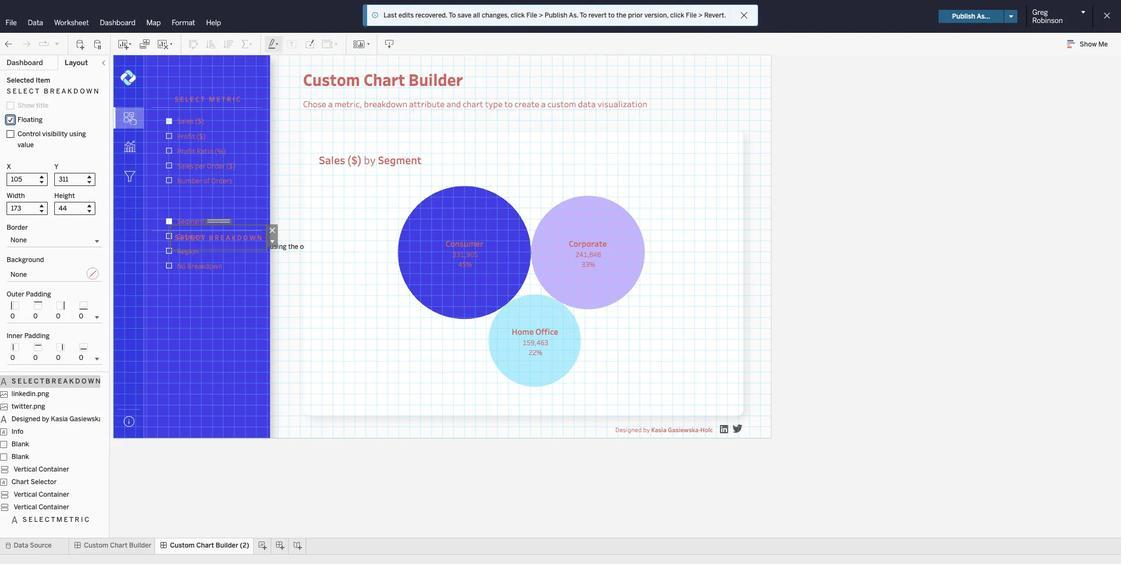 Task type: describe. For each thing, give the bounding box(es) containing it.
as.
[[569, 12, 578, 19]]

o inside custom chart builder application
[[243, 233, 248, 242]]

show me
[[1080, 41, 1108, 48]]

data
[[578, 99, 596, 110]]

chart selector
[[12, 479, 57, 487]]

title
[[36, 102, 48, 110]]

kasia inside custom chart builder application
[[651, 426, 667, 434]]

0 horizontal spatial kasia
[[51, 416, 68, 424]]

2 to from the left
[[580, 12, 587, 19]]

(2)
[[240, 542, 249, 550]]

Height text field
[[54, 202, 95, 215]]

pause auto updates image
[[93, 39, 104, 50]]

none for border
[[10, 237, 27, 244]]

last
[[383, 12, 397, 19]]

3 container from the top
[[39, 504, 69, 512]]

download image
[[384, 39, 395, 50]]

2 container from the top
[[39, 492, 69, 499]]

chose a metric, breakdown attribute and chart type to create a custom data visualization
[[303, 99, 649, 110]]

background
[[7, 256, 44, 264]]

2 horizontal spatial file
[[686, 12, 697, 19]]

show me button
[[1062, 36, 1118, 53]]

2 vertical from the top
[[14, 492, 37, 499]]

segment
[[378, 153, 422, 167]]

padding for outer padding
[[26, 291, 51, 299]]

s e l e c t   b r e a k d o w n
[[7, 88, 99, 95]]

chose
[[303, 99, 326, 110]]

sort ascending image
[[205, 39, 216, 50]]

robinson
[[1032, 16, 1063, 25]]

changes,
[[482, 12, 509, 19]]

type
[[485, 99, 503, 110]]

2 click from the left
[[670, 12, 684, 19]]

last edits recovered. to save all changes, click file > publish as. to revert to the prior version, click file > revert. alert
[[383, 10, 726, 20]]

x
[[7, 163, 11, 171]]

m inside application
[[209, 95, 215, 104]]

gasiewska- inside custom chart builder application
[[668, 426, 700, 434]]

holc inside custom chart builder application
[[700, 426, 713, 434]]

1 horizontal spatial by
[[364, 153, 376, 167]]

selector
[[31, 479, 57, 487]]

outer
[[7, 291, 24, 299]]

control visibility using value
[[18, 130, 86, 149]]

map
[[146, 19, 161, 27]]

floating
[[18, 116, 43, 124]]

show for show me
[[1080, 41, 1097, 48]]

a inside application
[[226, 233, 230, 242]]

highlight image
[[267, 39, 280, 50]]

Y text field
[[54, 173, 95, 186]]

new data source image
[[75, 39, 86, 50]]

s e l e c t   b r e a k d o w n inside custom chart builder application
[[175, 233, 262, 242]]

show/hide cards image
[[353, 39, 370, 50]]

custom chart builder application
[[110, 49, 1120, 538]]

custom
[[548, 99, 576, 110]]

publish inside publish as... button
[[952, 13, 975, 20]]

me
[[1098, 41, 1108, 48]]

1 vertical spatial a
[[63, 378, 68, 386]]

sales
[[319, 153, 345, 167]]

help
[[206, 19, 221, 27]]

save
[[458, 12, 471, 19]]

1 a from the left
[[328, 99, 333, 110]]

padding for inner padding
[[24, 333, 50, 340]]

greg robinson
[[1032, 8, 1063, 25]]

sales ($) by segment
[[319, 153, 422, 167]]

layout
[[65, 59, 88, 67]]

0 horizontal spatial dashboard
[[7, 59, 43, 67]]

attribute
[[409, 99, 445, 110]]

0 horizontal spatial by
[[42, 416, 49, 424]]

height
[[54, 192, 75, 200]]

as...
[[977, 13, 990, 20]]

and
[[446, 99, 461, 110]]

show labels image
[[287, 39, 298, 50]]

publish as...
[[952, 13, 990, 20]]

chart inside application
[[363, 68, 405, 90]]

1 vertical from the top
[[14, 466, 37, 474]]

create
[[514, 99, 539, 110]]

outer padding
[[7, 291, 51, 299]]

visibility
[[42, 130, 68, 138]]

1 vertical spatial d
[[75, 378, 80, 386]]

selected
[[7, 77, 34, 84]]

duplicate image
[[139, 39, 150, 50]]

value
[[18, 141, 34, 149]]

selected item s e l e c t   b r e a k d o w n
[[7, 77, 99, 95]]

chart
[[463, 99, 483, 110]]

1 vertical spatial i
[[81, 517, 83, 524]]

remove from dashboard image
[[266, 225, 278, 236]]

visualization
[[598, 99, 647, 110]]

item
[[36, 77, 50, 84]]

all
[[473, 12, 480, 19]]

1 to from the left
[[449, 12, 456, 19]]

custom inside application
[[303, 68, 360, 90]]

1 vertical spatial w
[[88, 378, 94, 386]]

d inside application
[[237, 233, 242, 242]]

y
[[54, 163, 58, 171]]

designed inside custom chart builder application
[[615, 426, 642, 434]]

new worksheet image
[[117, 39, 133, 50]]

the
[[616, 12, 626, 19]]

inner
[[7, 333, 23, 340]]

version,
[[645, 12, 669, 19]]

1 blank from the top
[[12, 441, 29, 449]]

width
[[7, 192, 25, 200]]

inner padding
[[7, 333, 50, 340]]

custom chart builder inside application
[[303, 68, 463, 90]]

0 horizontal spatial designed
[[12, 416, 40, 424]]

0 horizontal spatial s e l e c t   m e t r i c
[[22, 517, 89, 524]]

0 horizontal spatial n
[[95, 378, 100, 386]]

show title
[[18, 102, 48, 110]]

none for background
[[10, 271, 27, 279]]

public)
[[597, 11, 626, 22]]

b inside custom chart builder application
[[209, 233, 213, 242]]



Task type: locate. For each thing, give the bounding box(es) containing it.
builder
[[526, 11, 556, 22], [409, 68, 463, 90], [129, 542, 151, 550], [216, 542, 238, 550]]

1 horizontal spatial w
[[249, 233, 256, 242]]

1 click from the left
[[511, 12, 525, 19]]

0 vertical spatial w
[[249, 233, 256, 242]]

revert
[[588, 12, 607, 19]]

0 vertical spatial a
[[226, 233, 230, 242]]

0 horizontal spatial b
[[45, 378, 50, 386]]

1 vertical spatial o
[[82, 378, 87, 386]]

r
[[227, 95, 231, 104], [215, 233, 219, 242], [52, 378, 56, 386], [75, 517, 79, 524]]

revert.
[[704, 12, 726, 19]]

swap rows and columns image
[[188, 39, 199, 50]]

1 container from the top
[[39, 466, 69, 474]]

s e l e c t   b r e a k d o w n up the linkedin.png
[[12, 378, 100, 386]]

a
[[226, 233, 230, 242], [63, 378, 68, 386]]

0 horizontal spatial a
[[328, 99, 333, 110]]

1 horizontal spatial to
[[580, 12, 587, 19]]

0 vertical spatial kasia
[[51, 416, 68, 424]]

undo image
[[3, 39, 14, 50]]

> left as.
[[539, 12, 543, 19]]

to
[[608, 12, 615, 19], [504, 99, 513, 110]]

1 vertical container from the top
[[14, 466, 69, 474]]

1 vertical spatial none
[[10, 271, 27, 279]]

2 blank from the top
[[12, 454, 29, 461]]

0 horizontal spatial gasiewska-
[[69, 416, 105, 424]]

last edits recovered. to save all changes, click file > publish as. to revert to the prior version, click file > revert.
[[383, 12, 726, 19]]

click
[[511, 12, 525, 19], [670, 12, 684, 19]]

custom chart builder (tableau public)
[[465, 11, 626, 22]]

marks. press enter to open the view data window.. use arrow keys to navigate data visualization elements. image
[[113, 103, 144, 133], [159, 114, 255, 188], [113, 132, 144, 162], [113, 161, 144, 191], [317, 174, 726, 185], [317, 186, 726, 387], [159, 214, 255, 273], [122, 415, 136, 429]]

1 vertical spatial designed by kasia gasiewska-holc
[[615, 426, 713, 434]]

i
[[233, 95, 235, 104], [81, 517, 83, 524]]

1 horizontal spatial dashboard
[[100, 19, 135, 27]]

file up undo image
[[5, 19, 17, 27]]

source
[[30, 542, 52, 550]]

dashboard up new worksheet icon
[[100, 19, 135, 27]]

1 horizontal spatial holc
[[700, 426, 713, 434]]

data up replay animation icon
[[28, 19, 43, 27]]

k
[[232, 233, 236, 242], [69, 378, 74, 386]]

1 horizontal spatial s e l e c t   b r e a k d o w n
[[175, 233, 262, 242]]

format workbook image
[[304, 39, 315, 50]]

none button down background
[[7, 266, 102, 282]]

w inside custom chart builder application
[[249, 233, 256, 242]]

a
[[328, 99, 333, 110], [541, 99, 546, 110]]

0 vertical spatial b
[[209, 233, 213, 242]]

1 vertical spatial container
[[39, 492, 69, 499]]

a right chose
[[328, 99, 333, 110]]

0 vertical spatial custom chart builder
[[303, 68, 463, 90]]

0 vertical spatial s e l e c t   m e t r i c
[[175, 95, 240, 104]]

m
[[209, 95, 215, 104], [56, 517, 62, 524]]

to right type on the top of page
[[504, 99, 513, 110]]

dashboard up selected
[[7, 59, 43, 67]]

n inside custom chart builder application
[[257, 233, 262, 242]]

1 horizontal spatial designed
[[615, 426, 642, 434]]

0 horizontal spatial show
[[18, 102, 35, 110]]

0 horizontal spatial i
[[81, 517, 83, 524]]

0 horizontal spatial custom chart builder
[[84, 542, 151, 550]]

2 none button from the top
[[7, 266, 102, 282]]

dashboard
[[100, 19, 135, 27], [7, 59, 43, 67]]

0 horizontal spatial a
[[63, 378, 68, 386]]

file left revert. on the top of the page
[[686, 12, 697, 19]]

data for data
[[28, 19, 43, 27]]

0 vertical spatial holc
[[105, 416, 119, 424]]

0 horizontal spatial k
[[69, 378, 74, 386]]

collapse image
[[100, 60, 107, 66]]

1 none from the top
[[10, 237, 27, 244]]

0 vertical spatial to
[[608, 12, 615, 19]]

replay animation image
[[54, 40, 60, 47]]

to
[[449, 12, 456, 19], [580, 12, 587, 19]]

1 horizontal spatial a
[[226, 233, 230, 242]]

1 horizontal spatial a
[[541, 99, 546, 110]]

0 vertical spatial k
[[232, 233, 236, 242]]

0 horizontal spatial designed by kasia gasiewska-holc
[[12, 416, 119, 424]]

s e l e c t   m e t r i c inside custom chart builder application
[[175, 95, 240, 104]]

(tableau
[[559, 11, 594, 22]]

show for show title
[[18, 102, 35, 110]]

2 none from the top
[[10, 271, 27, 279]]

to inside alert
[[608, 12, 615, 19]]

s e l e c t   b r e a k d o w n left more options icon
[[175, 233, 262, 242]]

format
[[172, 19, 195, 27]]

1 horizontal spatial i
[[233, 95, 235, 104]]

1 none button from the top
[[7, 234, 102, 248]]

control
[[18, 130, 41, 138]]

redo image
[[21, 39, 32, 50]]

by
[[364, 153, 376, 167], [42, 416, 49, 424], [643, 426, 650, 434]]

worksheet
[[54, 19, 89, 27]]

1 horizontal spatial d
[[237, 233, 242, 242]]

publish left as.
[[545, 12, 568, 19]]

padding
[[26, 291, 51, 299], [24, 333, 50, 340]]

more options image
[[266, 236, 278, 248]]

metric,
[[334, 99, 362, 110]]

3 vertical container from the top
[[14, 504, 69, 512]]

0 vertical spatial o
[[243, 233, 248, 242]]

blank
[[12, 441, 29, 449], [12, 454, 29, 461]]

replay animation image
[[38, 39, 49, 50]]

2 vertical spatial container
[[39, 504, 69, 512]]

0 vertical spatial container
[[39, 466, 69, 474]]

1 horizontal spatial >
[[698, 12, 703, 19]]

0 vertical spatial show
[[1080, 41, 1097, 48]]

1 vertical spatial s e l e c t   m e t r i c
[[22, 517, 89, 524]]

d
[[237, 233, 242, 242], [75, 378, 80, 386]]

click right changes,
[[511, 12, 525, 19]]

publish inside 'last edits recovered. to save all changes, click file > publish as. to revert to the prior version, click file > revert.' alert
[[545, 12, 568, 19]]

0 horizontal spatial click
[[511, 12, 525, 19]]

1 vertical spatial k
[[69, 378, 74, 386]]

custom chart builder (2)
[[170, 542, 249, 550]]

1 horizontal spatial show
[[1080, 41, 1097, 48]]

0 vertical spatial designed
[[12, 416, 40, 424]]

show
[[1080, 41, 1097, 48], [18, 102, 35, 110]]

none button up background
[[7, 234, 102, 248]]

edits
[[398, 12, 414, 19]]

0 horizontal spatial o
[[82, 378, 87, 386]]

0 vertical spatial dashboard
[[100, 19, 135, 27]]

0 horizontal spatial to
[[449, 12, 456, 19]]

1 horizontal spatial kasia
[[651, 426, 667, 434]]

1 vertical spatial s e l e c t   b r e a k d o w n
[[12, 378, 100, 386]]

greg
[[1032, 8, 1048, 16]]

2 vertical spatial vertical container
[[14, 504, 69, 512]]

show left the me
[[1080, 41, 1097, 48]]

w
[[249, 233, 256, 242], [88, 378, 94, 386]]

1 vertical spatial none button
[[7, 266, 102, 282]]

data for data source
[[14, 542, 28, 550]]

data left source
[[14, 542, 28, 550]]

s e l e c t   b r e a k d o w n
[[175, 233, 262, 242], [12, 378, 100, 386]]

0 vertical spatial none button
[[7, 234, 102, 248]]

data source
[[14, 542, 52, 550]]

2 horizontal spatial by
[[643, 426, 650, 434]]

data
[[28, 19, 43, 27], [14, 542, 28, 550]]

breakdown
[[364, 99, 407, 110]]

0 horizontal spatial holc
[[105, 416, 119, 424]]

0 vertical spatial m
[[209, 95, 215, 104]]

clear sheet image
[[157, 39, 174, 50]]

linkedin.png
[[12, 391, 49, 398]]

1 horizontal spatial click
[[670, 12, 684, 19]]

custom chart builder
[[303, 68, 463, 90], [84, 542, 151, 550]]

c
[[195, 95, 199, 104], [236, 95, 240, 104], [196, 233, 199, 242], [34, 378, 39, 386], [45, 517, 50, 524], [85, 517, 89, 524]]

chart
[[500, 11, 524, 22], [363, 68, 405, 90], [12, 479, 29, 487], [110, 542, 127, 550], [196, 542, 214, 550]]

1 vertical spatial to
[[504, 99, 513, 110]]

border
[[7, 224, 28, 232]]

vertical container
[[14, 466, 69, 474], [14, 492, 69, 499], [14, 504, 69, 512]]

n
[[257, 233, 262, 242], [95, 378, 100, 386]]

a right create
[[541, 99, 546, 110]]

info
[[12, 429, 24, 436]]

0 horizontal spatial d
[[75, 378, 80, 386]]

padding right outer
[[26, 291, 51, 299]]

to left save
[[449, 12, 456, 19]]

3 vertical from the top
[[14, 504, 37, 512]]

1 horizontal spatial s e l e c t   m e t r i c
[[175, 95, 240, 104]]

1 vertical spatial m
[[56, 517, 62, 524]]

click right the version,
[[670, 12, 684, 19]]

i inside application
[[233, 95, 235, 104]]

0 horizontal spatial s e l e c t   b r e a k d o w n
[[12, 378, 100, 386]]

vertical
[[14, 466, 37, 474], [14, 492, 37, 499], [14, 504, 37, 512]]

sort descending image
[[223, 39, 234, 50]]

designed by kasia gasiewska-holc
[[12, 416, 119, 424], [615, 426, 713, 434]]

gasiewska-
[[69, 416, 105, 424], [668, 426, 700, 434]]

t
[[201, 95, 205, 104], [222, 95, 225, 104], [201, 233, 205, 242], [40, 378, 44, 386], [51, 517, 55, 524], [69, 517, 73, 524]]

twitter.png
[[12, 403, 45, 411]]

none down background
[[10, 271, 27, 279]]

1 vertical spatial custom chart builder
[[84, 542, 151, 550]]

0 vertical spatial designed by kasia gasiewska-holc
[[12, 416, 119, 424]]

b
[[209, 233, 213, 242], [45, 378, 50, 386]]

1 vertical spatial vertical container
[[14, 492, 69, 499]]

1 vertical spatial holc
[[700, 426, 713, 434]]

s
[[175, 95, 179, 104], [175, 233, 179, 242], [12, 378, 16, 386], [22, 517, 27, 524]]

none down border
[[10, 237, 27, 244]]

1 horizontal spatial m
[[209, 95, 215, 104]]

publish as... button
[[938, 10, 1004, 23]]

kasia
[[51, 416, 68, 424], [651, 426, 667, 434]]

1 horizontal spatial gasiewska-
[[668, 426, 700, 434]]

show up floating
[[18, 102, 35, 110]]

1 vertical spatial gasiewska-
[[668, 426, 700, 434]]

none
[[10, 237, 27, 244], [10, 271, 27, 279]]

1 horizontal spatial designed by kasia gasiewska-holc
[[615, 426, 713, 434]]

0 horizontal spatial file
[[5, 19, 17, 27]]

to right as.
[[580, 12, 587, 19]]

0 vertical spatial s e l e c t   b r e a k d o w n
[[175, 233, 262, 242]]

1 horizontal spatial o
[[243, 233, 248, 242]]

0 vertical spatial none
[[10, 237, 27, 244]]

totals image
[[241, 39, 254, 50]]

o
[[243, 233, 248, 242], [82, 378, 87, 386]]

recovered.
[[415, 12, 447, 19]]

1 vertical spatial by
[[42, 416, 49, 424]]

Width text field
[[7, 202, 48, 215]]

0
[[10, 313, 15, 321], [33, 313, 38, 321], [56, 313, 60, 321], [79, 313, 83, 321], [10, 355, 15, 362], [33, 355, 38, 362], [56, 355, 60, 362], [79, 355, 83, 362]]

($)
[[347, 153, 362, 167]]

0 horizontal spatial w
[[88, 378, 94, 386]]

2 a from the left
[[541, 99, 546, 110]]

custom
[[465, 11, 498, 22], [303, 68, 360, 90], [84, 542, 108, 550], [170, 542, 195, 550]]

fit image
[[322, 39, 339, 50]]

2 vertical spatial vertical
[[14, 504, 37, 512]]

1 horizontal spatial b
[[209, 233, 213, 242]]

k inside custom chart builder application
[[232, 233, 236, 242]]

1 vertical spatial dashboard
[[7, 59, 43, 67]]

padding right the inner on the bottom of the page
[[24, 333, 50, 340]]

file
[[526, 12, 537, 19], [686, 12, 697, 19], [5, 19, 17, 27]]

0 horizontal spatial publish
[[545, 12, 568, 19]]

none button for background
[[7, 266, 102, 282]]

publish left as...
[[952, 13, 975, 20]]

container
[[39, 466, 69, 474], [39, 492, 69, 499], [39, 504, 69, 512]]

1 horizontal spatial custom chart builder
[[303, 68, 463, 90]]

>
[[539, 12, 543, 19], [698, 12, 703, 19]]

using
[[69, 130, 86, 138]]

0 vertical spatial padding
[[26, 291, 51, 299]]

1 vertical spatial kasia
[[651, 426, 667, 434]]

0 vertical spatial n
[[257, 233, 262, 242]]

1 vertical spatial vertical
[[14, 492, 37, 499]]

prior
[[628, 12, 643, 19]]

file right changes,
[[526, 12, 537, 19]]

to left the
[[608, 12, 615, 19]]

1 vertical spatial data
[[14, 542, 28, 550]]

none button for border
[[7, 234, 102, 248]]

0 vertical spatial gasiewska-
[[69, 416, 105, 424]]

0 horizontal spatial m
[[56, 517, 62, 524]]

2 vertical spatial by
[[643, 426, 650, 434]]

e
[[180, 95, 184, 104], [190, 95, 194, 104], [216, 95, 220, 104], [180, 233, 184, 242], [190, 233, 194, 242], [220, 233, 224, 242], [17, 378, 22, 386], [28, 378, 32, 386], [58, 378, 62, 386], [28, 517, 32, 524], [39, 517, 43, 524], [64, 517, 68, 524]]

0 vertical spatial i
[[233, 95, 235, 104]]

show inside button
[[1080, 41, 1097, 48]]

none button
[[7, 234, 102, 248], [7, 266, 102, 282]]

designed by kasia gasiewska-holc inside custom chart builder application
[[615, 426, 713, 434]]

1 vertical spatial b
[[45, 378, 50, 386]]

X text field
[[7, 173, 48, 186]]

> left revert. on the top of the page
[[698, 12, 703, 19]]

1 horizontal spatial file
[[526, 12, 537, 19]]

to inside application
[[504, 99, 513, 110]]

0 vertical spatial data
[[28, 19, 43, 27]]

1 > from the left
[[539, 12, 543, 19]]

2 > from the left
[[698, 12, 703, 19]]

2 vertical container from the top
[[14, 492, 69, 499]]

info image
[[371, 12, 379, 19]]

1 horizontal spatial publish
[[952, 13, 975, 20]]

builder inside custom chart builder application
[[409, 68, 463, 90]]

0 horizontal spatial >
[[539, 12, 543, 19]]

image image
[[138, 49, 284, 453], [120, 70, 136, 86], [297, 123, 757, 431], [733, 425, 743, 433], [720, 426, 728, 434]]



